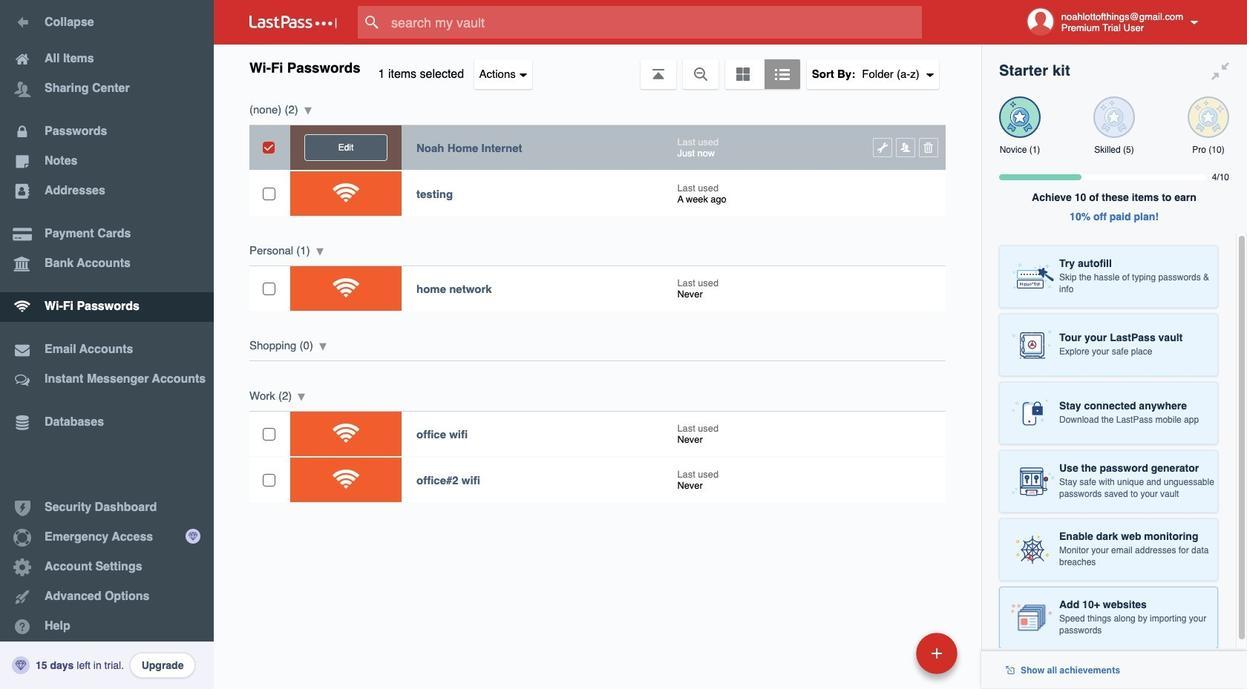 Task type: locate. For each thing, give the bounding box(es) containing it.
main navigation navigation
[[0, 0, 214, 690]]

new item element
[[814, 633, 963, 675]]

new item navigation
[[814, 629, 967, 690]]



Task type: describe. For each thing, give the bounding box(es) containing it.
search my vault text field
[[358, 6, 951, 39]]

lastpass image
[[250, 16, 337, 29]]

Search search field
[[358, 6, 951, 39]]

vault options navigation
[[214, 45, 982, 89]]



